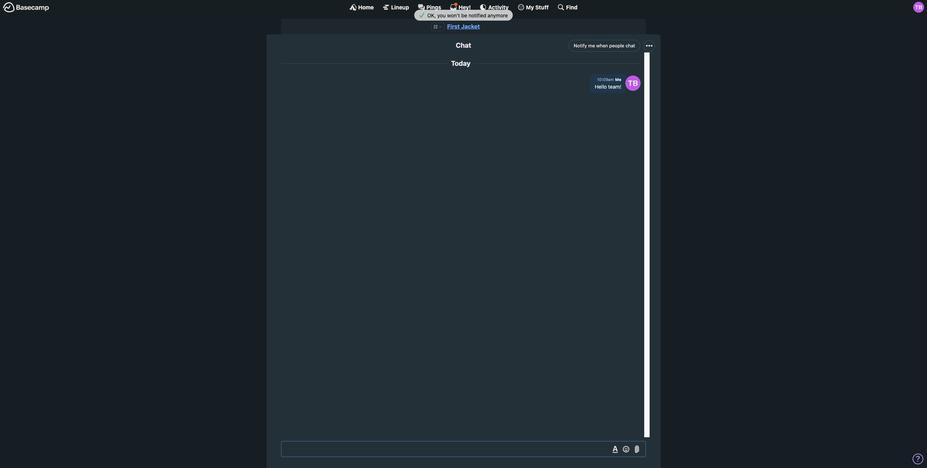 Task type: describe. For each thing, give the bounding box(es) containing it.
hello
[[595, 84, 607, 90]]

first jacket
[[447, 23, 480, 30]]

jacket
[[461, 23, 480, 30]]

find
[[566, 4, 578, 10]]

10:09am
[[597, 77, 614, 82]]

pings button
[[418, 4, 441, 11]]

chat
[[626, 43, 635, 49]]

pings
[[427, 4, 441, 10]]

my stuff
[[526, 4, 549, 10]]

when
[[597, 43, 608, 49]]

be
[[461, 12, 467, 18]]

tyler black image inside the main element
[[914, 2, 925, 13]]

home
[[358, 4, 374, 10]]

ok,
[[427, 12, 436, 18]]

team!
[[608, 84, 622, 90]]

notify
[[574, 43, 587, 49]]

people
[[610, 43, 625, 49]]

hello team!
[[595, 84, 622, 90]]

10:09am element
[[597, 77, 614, 82]]

me
[[588, 43, 595, 49]]

first jacket link
[[447, 23, 480, 30]]

first
[[447, 23, 460, 30]]

activity link
[[480, 4, 509, 11]]

anymore
[[488, 12, 508, 18]]

notify me when people chat link
[[569, 40, 640, 52]]

you
[[437, 12, 446, 18]]



Task type: locate. For each thing, give the bounding box(es) containing it.
stuff
[[536, 4, 549, 10]]

tyler black image
[[914, 2, 925, 13], [626, 76, 641, 91]]

ok, you won't be notified anymore alert
[[0, 10, 927, 21]]

notified
[[469, 12, 486, 18]]

activity
[[488, 4, 509, 10]]

won't
[[447, 12, 460, 18]]

chat
[[456, 41, 471, 49]]

hey! button
[[450, 3, 471, 11]]

home link
[[350, 4, 374, 11]]

my stuff button
[[518, 4, 549, 11]]

0 vertical spatial tyler black image
[[914, 2, 925, 13]]

None text field
[[281, 442, 646, 458]]

lineup link
[[383, 4, 409, 11]]

0 horizontal spatial tyler black image
[[626, 76, 641, 91]]

hey!
[[459, 4, 471, 10]]

lineup
[[391, 4, 409, 10]]

notify me when people chat
[[574, 43, 635, 49]]

today
[[451, 59, 471, 67]]

find button
[[558, 4, 578, 11]]

10:09am link
[[597, 77, 614, 82]]

1 vertical spatial tyler black image
[[626, 76, 641, 91]]

main element
[[0, 0, 927, 14]]

ok, you won't be notified anymore
[[426, 12, 508, 18]]

switch accounts image
[[3, 2, 49, 13]]

my
[[526, 4, 534, 10]]

1 horizontal spatial tyler black image
[[914, 2, 925, 13]]



Task type: vqa. For each thing, say whether or not it's contained in the screenshot.
to at the top left of page
no



